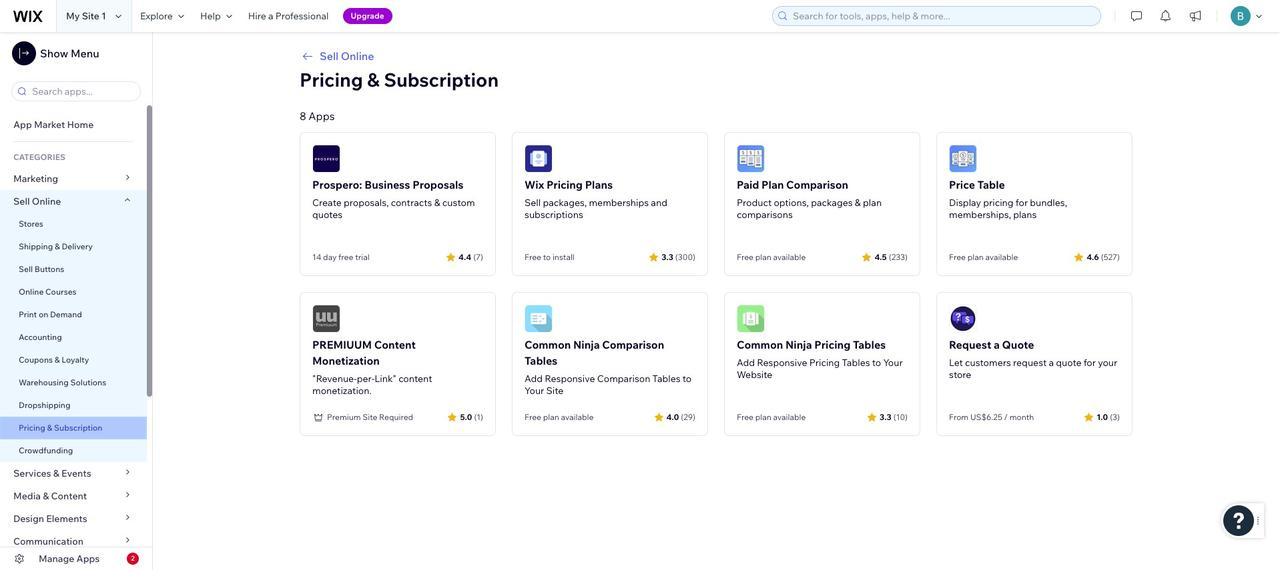 Task type: vqa. For each thing, say whether or not it's contained in the screenshot.
to to the top
yes



Task type: locate. For each thing, give the bounding box(es) containing it.
available down common ninja pricing tables add responsive pricing tables to your website
[[774, 413, 806, 423]]

marketing
[[13, 173, 58, 185]]

0 horizontal spatial responsive
[[545, 373, 595, 385]]

add down the common ninja pricing tables logo
[[737, 357, 755, 369]]

1 horizontal spatial ninja
[[786, 339, 812, 352]]

bundles,
[[1031, 197, 1068, 209]]

common inside common ninja comparison tables add responsive comparison tables to your site
[[525, 339, 571, 352]]

add
[[737, 357, 755, 369], [525, 373, 543, 385]]

0 horizontal spatial pricing & subscription
[[19, 423, 102, 433]]

paid plan comparison logo image
[[737, 145, 765, 173]]

a right hire
[[268, 10, 273, 22]]

sell online down upgrade button
[[320, 49, 374, 63]]

hire a professional
[[248, 10, 329, 22]]

& left the loyalty
[[55, 355, 60, 365]]

free plan available for common ninja pricing tables
[[737, 413, 806, 423]]

1 horizontal spatial content
[[374, 339, 416, 352]]

content
[[374, 339, 416, 352], [51, 491, 87, 503]]

1.0 (3)
[[1097, 412, 1120, 422]]

0 vertical spatial add
[[737, 357, 755, 369]]

3.3 for wix pricing plans
[[662, 252, 674, 262]]

responsive inside common ninja comparison tables add responsive comparison tables to your site
[[545, 373, 595, 385]]

responsive inside common ninja pricing tables add responsive pricing tables to your website
[[757, 357, 808, 369]]

your inside common ninja comparison tables add responsive comparison tables to your site
[[525, 385, 544, 397]]

packages,
[[543, 197, 587, 209]]

0 horizontal spatial 3.3
[[662, 252, 674, 262]]

online up 'print'
[[19, 287, 44, 297]]

1 horizontal spatial for
[[1084, 357, 1096, 369]]

0 horizontal spatial subscription
[[54, 423, 102, 433]]

free plan available for paid plan comparison
[[737, 252, 806, 262]]

(10)
[[894, 412, 908, 422]]

common down common ninja comparison tables logo
[[525, 339, 571, 352]]

free for common ninja pricing tables
[[737, 413, 754, 423]]

1 vertical spatial responsive
[[545, 373, 595, 385]]

a inside hire a professional link
[[268, 10, 273, 22]]

(527)
[[1102, 252, 1120, 262]]

1 vertical spatial apps
[[76, 554, 100, 566]]

to inside common ninja pricing tables add responsive pricing tables to your website
[[873, 357, 882, 369]]

0 horizontal spatial ninja
[[574, 339, 600, 352]]

& down proposals
[[434, 197, 441, 209]]

& inside paid plan comparison product options, packages & plan comparisons
[[855, 197, 861, 209]]

site for required
[[363, 413, 378, 423]]

2 vertical spatial to
[[683, 373, 692, 385]]

common ninja comparison tables logo image
[[525, 305, 553, 333]]

to left install
[[543, 252, 551, 262]]

add for common ninja pricing tables
[[737, 357, 755, 369]]

coupons & loyalty
[[19, 355, 89, 365]]

3.3 left (300)
[[662, 252, 674, 262]]

content up elements
[[51, 491, 87, 503]]

free down memberships,
[[950, 252, 966, 262]]

services & events link
[[0, 463, 147, 485]]

menu
[[71, 47, 99, 60]]

a left quote
[[1049, 357, 1054, 369]]

1 vertical spatial content
[[51, 491, 87, 503]]

price table logo image
[[950, 145, 978, 173]]

3.3 (300)
[[662, 252, 696, 262]]

3.3 for common ninja pricing tables
[[880, 412, 892, 422]]

common inside common ninja pricing tables add responsive pricing tables to your website
[[737, 339, 784, 352]]

ninja inside common ninja pricing tables add responsive pricing tables to your website
[[786, 339, 812, 352]]

your for common ninja pricing tables
[[884, 357, 903, 369]]

2 vertical spatial comparison
[[597, 373, 651, 385]]

apps right manage
[[76, 554, 100, 566]]

for
[[1016, 197, 1028, 209], [1084, 357, 1096, 369]]

price table display pricing for bundles, memberships, plans
[[950, 178, 1068, 221]]

0 vertical spatial site
[[82, 10, 99, 22]]

14
[[313, 252, 321, 262]]

print on demand link
[[0, 304, 147, 327]]

1 horizontal spatial site
[[363, 413, 378, 423]]

for inside price table display pricing for bundles, memberships, plans
[[1016, 197, 1028, 209]]

3.3
[[662, 252, 674, 262], [880, 412, 892, 422]]

plan inside paid plan comparison product options, packages & plan comparisons
[[863, 197, 882, 209]]

content up link"
[[374, 339, 416, 352]]

available
[[774, 252, 806, 262], [986, 252, 1019, 262], [561, 413, 594, 423], [774, 413, 806, 423]]

plan for price table
[[968, 252, 984, 262]]

1 horizontal spatial common
[[737, 339, 784, 352]]

2 vertical spatial a
[[1049, 357, 1054, 369]]

1 horizontal spatial pricing & subscription
[[300, 68, 499, 91]]

1 horizontal spatial a
[[994, 339, 1000, 352]]

free for price table
[[950, 252, 966, 262]]

design elements
[[13, 514, 87, 526]]

2 ninja from the left
[[786, 339, 812, 352]]

1 horizontal spatial add
[[737, 357, 755, 369]]

proposals,
[[344, 197, 389, 209]]

0 horizontal spatial a
[[268, 10, 273, 22]]

sell down wix
[[525, 197, 541, 209]]

premium
[[327, 413, 361, 423]]

to for common ninja comparison tables
[[683, 373, 692, 385]]

free down comparisons
[[737, 252, 754, 262]]

and
[[651, 197, 668, 209]]

contracts
[[391, 197, 432, 209]]

1 vertical spatial comparison
[[602, 339, 665, 352]]

common ninja pricing tables logo image
[[737, 305, 765, 333]]

available down common ninja comparison tables add responsive comparison tables to your site
[[561, 413, 594, 423]]

free to install
[[525, 252, 575, 262]]

professional
[[276, 10, 329, 22]]

from
[[950, 413, 969, 423]]

apps
[[309, 110, 335, 123], [76, 554, 100, 566]]

packages
[[811, 197, 853, 209]]

free right (1)
[[525, 413, 542, 423]]

3.3 left (10)
[[880, 412, 892, 422]]

pricing & subscription
[[300, 68, 499, 91], [19, 423, 102, 433]]

0 vertical spatial to
[[543, 252, 551, 262]]

common down the common ninja pricing tables logo
[[737, 339, 784, 352]]

0 vertical spatial pricing & subscription
[[300, 68, 499, 91]]

subscription inside sidebar "element"
[[54, 423, 102, 433]]

0 horizontal spatial site
[[82, 10, 99, 22]]

sell online down the marketing
[[13, 196, 61, 208]]

available down memberships,
[[986, 252, 1019, 262]]

1 horizontal spatial sell online
[[320, 49, 374, 63]]

0 horizontal spatial content
[[51, 491, 87, 503]]

2 vertical spatial site
[[363, 413, 378, 423]]

1 vertical spatial site
[[547, 385, 564, 397]]

apps inside sidebar "element"
[[76, 554, 100, 566]]

explore
[[140, 10, 173, 22]]

5.0 (1)
[[460, 412, 483, 422]]

free left install
[[525, 252, 542, 262]]

for right pricing
[[1016, 197, 1028, 209]]

content inside premiuum content monetization "revenue-per-link" content monetization.
[[374, 339, 416, 352]]

apps right 8
[[309, 110, 335, 123]]

your
[[884, 357, 903, 369], [525, 385, 544, 397]]

0 horizontal spatial sell online link
[[0, 190, 147, 213]]

paid
[[737, 178, 760, 192]]

1 vertical spatial sell online
[[13, 196, 61, 208]]

common ninja pricing tables add responsive pricing tables to your website
[[737, 339, 903, 381]]

0 vertical spatial a
[[268, 10, 273, 22]]

sell
[[320, 49, 339, 63], [13, 196, 30, 208], [525, 197, 541, 209], [19, 264, 33, 274]]

1 vertical spatial your
[[525, 385, 544, 397]]

1 ninja from the left
[[574, 339, 600, 352]]

1 vertical spatial add
[[525, 373, 543, 385]]

0 vertical spatial apps
[[309, 110, 335, 123]]

add inside common ninja comparison tables add responsive comparison tables to your site
[[525, 373, 543, 385]]

responsive for comparison
[[545, 373, 595, 385]]

0 vertical spatial responsive
[[757, 357, 808, 369]]

monetization.
[[313, 385, 372, 397]]

& right "packages"
[[855, 197, 861, 209]]

free
[[339, 252, 354, 262]]

ninja inside common ninja comparison tables add responsive comparison tables to your site
[[574, 339, 600, 352]]

comparison for paid plan comparison
[[787, 178, 849, 192]]

pricing & subscription link
[[0, 417, 147, 440]]

& up the crowdfunding
[[47, 423, 52, 433]]

add inside common ninja pricing tables add responsive pricing tables to your website
[[737, 357, 755, 369]]

wix pricing plans sell packages, memberships and subscriptions
[[525, 178, 668, 221]]

your inside common ninja pricing tables add responsive pricing tables to your website
[[884, 357, 903, 369]]

quote
[[1003, 339, 1035, 352]]

available for common ninja pricing tables
[[774, 413, 806, 423]]

& down upgrade button
[[367, 68, 380, 91]]

1 horizontal spatial your
[[884, 357, 903, 369]]

plans
[[585, 178, 613, 192]]

responsive for pricing
[[757, 357, 808, 369]]

link"
[[375, 373, 397, 385]]

plan for paid plan comparison
[[756, 252, 772, 262]]

comparison
[[787, 178, 849, 192], [602, 339, 665, 352], [597, 373, 651, 385]]

solutions
[[70, 378, 106, 388]]

2 horizontal spatial site
[[547, 385, 564, 397]]

sell online link
[[300, 48, 1133, 64], [0, 190, 147, 213]]

2
[[131, 555, 135, 564]]

common ninja comparison tables add responsive comparison tables to your site
[[525, 339, 692, 397]]

0 horizontal spatial sell online
[[13, 196, 61, 208]]

1 common from the left
[[525, 339, 571, 352]]

1 horizontal spatial sell online link
[[300, 48, 1133, 64]]

us$6.25
[[971, 413, 1003, 423]]

tables
[[853, 339, 886, 352], [525, 355, 558, 368], [842, 357, 871, 369], [653, 373, 681, 385]]

demand
[[50, 310, 82, 320]]

product
[[737, 197, 772, 209]]

free down website
[[737, 413, 754, 423]]

categories
[[13, 152, 65, 162]]

apps for 8 apps
[[309, 110, 335, 123]]

0 vertical spatial 3.3
[[662, 252, 674, 262]]

add down common ninja comparison tables logo
[[525, 373, 543, 385]]

1 vertical spatial subscription
[[54, 423, 102, 433]]

free for common ninja comparison tables
[[525, 413, 542, 423]]

1 vertical spatial to
[[873, 357, 882, 369]]

0 horizontal spatial to
[[543, 252, 551, 262]]

0 horizontal spatial add
[[525, 373, 543, 385]]

0 vertical spatial content
[[374, 339, 416, 352]]

1 horizontal spatial subscription
[[384, 68, 499, 91]]

your
[[1099, 357, 1118, 369]]

free for paid plan comparison
[[737, 252, 754, 262]]

available down comparisons
[[774, 252, 806, 262]]

(1)
[[474, 412, 483, 422]]

sell buttons
[[19, 264, 64, 274]]

1 horizontal spatial apps
[[309, 110, 335, 123]]

to up "(29)"
[[683, 373, 692, 385]]

1 vertical spatial a
[[994, 339, 1000, 352]]

free
[[525, 252, 542, 262], [737, 252, 754, 262], [950, 252, 966, 262], [525, 413, 542, 423], [737, 413, 754, 423]]

sell buttons link
[[0, 258, 147, 281]]

0 horizontal spatial common
[[525, 339, 571, 352]]

online down the marketing
[[32, 196, 61, 208]]

available for price table
[[986, 252, 1019, 262]]

to inside common ninja comparison tables add responsive comparison tables to your site
[[683, 373, 692, 385]]

1 horizontal spatial responsive
[[757, 357, 808, 369]]

to up '3.3 (10)'
[[873, 357, 882, 369]]

1 vertical spatial pricing & subscription
[[19, 423, 102, 433]]

comparison inside paid plan comparison product options, packages & plan comparisons
[[787, 178, 849, 192]]

show menu button
[[12, 41, 99, 65]]

sidebar element
[[0, 32, 153, 571]]

a
[[268, 10, 273, 22], [994, 339, 1000, 352], [1049, 357, 1054, 369]]

0 vertical spatial online
[[341, 49, 374, 63]]

1 vertical spatial for
[[1084, 357, 1096, 369]]

for inside request a quote let customers request a quote for your store
[[1084, 357, 1096, 369]]

2 horizontal spatial to
[[873, 357, 882, 369]]

from us$6.25 / month
[[950, 413, 1035, 423]]

4.0
[[667, 412, 679, 422]]

app market home link
[[0, 114, 147, 136]]

available for paid plan comparison
[[774, 252, 806, 262]]

1 vertical spatial 3.3
[[880, 412, 892, 422]]

prospero:
[[313, 178, 362, 192]]

for left your
[[1084, 357, 1096, 369]]

services & events
[[13, 468, 91, 480]]

& inside the "prospero: business proposals create proposals, contracts & custom quotes"
[[434, 197, 441, 209]]

comparison for common ninja comparison tables
[[602, 339, 665, 352]]

0 horizontal spatial for
[[1016, 197, 1028, 209]]

pricing
[[300, 68, 363, 91], [547, 178, 583, 192], [815, 339, 851, 352], [810, 357, 840, 369], [19, 423, 45, 433]]

install
[[553, 252, 575, 262]]

0 vertical spatial comparison
[[787, 178, 849, 192]]

4.4
[[459, 252, 472, 262]]

1 horizontal spatial to
[[683, 373, 692, 385]]

0 vertical spatial your
[[884, 357, 903, 369]]

app market home
[[13, 119, 94, 131]]

online down upgrade button
[[341, 49, 374, 63]]

0 horizontal spatial your
[[525, 385, 544, 397]]

month
[[1010, 413, 1035, 423]]

sell left buttons
[[19, 264, 33, 274]]

a for quote
[[994, 339, 1000, 352]]

2 common from the left
[[737, 339, 784, 352]]

shipping
[[19, 242, 53, 252]]

1 horizontal spatial 3.3
[[880, 412, 892, 422]]

quotes
[[313, 209, 343, 221]]

a up customers
[[994, 339, 1000, 352]]

events
[[61, 468, 91, 480]]

request a quote logo image
[[950, 305, 978, 333]]

0 vertical spatial for
[[1016, 197, 1028, 209]]

pricing & subscription inside sidebar "element"
[[19, 423, 102, 433]]

sell up stores
[[13, 196, 30, 208]]

0 horizontal spatial apps
[[76, 554, 100, 566]]

table
[[978, 178, 1006, 192]]



Task type: describe. For each thing, give the bounding box(es) containing it.
wix
[[525, 178, 544, 192]]

(300)
[[676, 252, 696, 262]]

business
[[365, 178, 410, 192]]

0 vertical spatial sell online link
[[300, 48, 1133, 64]]

common for common ninja pricing tables
[[737, 339, 784, 352]]

show
[[40, 47, 68, 60]]

print on demand
[[19, 310, 82, 320]]

& left events at the bottom left of the page
[[53, 468, 59, 480]]

coupons
[[19, 355, 53, 365]]

upgrade button
[[343, 8, 392, 24]]

a for professional
[[268, 10, 273, 22]]

day
[[323, 252, 337, 262]]

hire
[[248, 10, 266, 22]]

trial
[[355, 252, 370, 262]]

create
[[313, 197, 342, 209]]

wix pricing plans logo image
[[525, 145, 553, 173]]

plans
[[1014, 209, 1037, 221]]

0 vertical spatial sell online
[[320, 49, 374, 63]]

common for common ninja comparison tables
[[525, 339, 571, 352]]

4.6
[[1087, 252, 1100, 262]]

14 day free trial
[[313, 252, 370, 262]]

dropshipping
[[19, 401, 70, 411]]

proposals
[[413, 178, 464, 192]]

manage
[[39, 554, 74, 566]]

site for 1
[[82, 10, 99, 22]]

1 vertical spatial online
[[32, 196, 61, 208]]

prospero: business proposals create proposals, contracts & custom quotes
[[313, 178, 475, 221]]

shipping & delivery
[[19, 242, 93, 252]]

pricing inside wix pricing plans sell packages, memberships and subscriptions
[[547, 178, 583, 192]]

warehousing solutions
[[19, 378, 106, 388]]

upgrade
[[351, 11, 384, 21]]

app
[[13, 119, 32, 131]]

home
[[67, 119, 94, 131]]

sell down 'professional'
[[320, 49, 339, 63]]

pricing inside sidebar "element"
[[19, 423, 45, 433]]

crowdfunding link
[[0, 440, 147, 463]]

site inside common ninja comparison tables add responsive comparison tables to your site
[[547, 385, 564, 397]]

help button
[[192, 0, 240, 32]]

add for common ninja comparison tables
[[525, 373, 543, 385]]

delivery
[[62, 242, 93, 252]]

0 vertical spatial subscription
[[384, 68, 499, 91]]

content inside sidebar "element"
[[51, 491, 87, 503]]

customers
[[966, 357, 1012, 369]]

store
[[950, 369, 972, 381]]

warehousing
[[19, 378, 69, 388]]

design elements link
[[0, 508, 147, 531]]

loyalty
[[62, 355, 89, 365]]

buttons
[[35, 264, 64, 274]]

prospero: business proposals  logo image
[[313, 145, 341, 173]]

free for wix pricing plans
[[525, 252, 542, 262]]

display
[[950, 197, 982, 209]]

price
[[950, 178, 976, 192]]

request
[[950, 339, 992, 352]]

accounting link
[[0, 327, 147, 349]]

available for common ninja comparison tables
[[561, 413, 594, 423]]

content
[[399, 373, 432, 385]]

/
[[1005, 413, 1008, 423]]

free plan available for common ninja comparison tables
[[525, 413, 594, 423]]

marketing link
[[0, 168, 147, 190]]

(29)
[[681, 412, 696, 422]]

ninja for pricing
[[786, 339, 812, 352]]

hire a professional link
[[240, 0, 337, 32]]

online courses
[[19, 287, 76, 297]]

Search apps... field
[[28, 82, 136, 101]]

online courses link
[[0, 281, 147, 304]]

sell inside wix pricing plans sell packages, memberships and subscriptions
[[525, 197, 541, 209]]

sell online inside sidebar "element"
[[13, 196, 61, 208]]

free plan available for price table
[[950, 252, 1019, 262]]

Search for tools, apps, help & more... field
[[789, 7, 1097, 25]]

(233)
[[889, 252, 908, 262]]

market
[[34, 119, 65, 131]]

plan for common ninja pricing tables
[[756, 413, 772, 423]]

3.3 (10)
[[880, 412, 908, 422]]

media & content link
[[0, 485, 147, 508]]

premiuum content monetization logo image
[[313, 305, 341, 333]]

website
[[737, 369, 773, 381]]

4.0 (29)
[[667, 412, 696, 422]]

& right media
[[43, 491, 49, 503]]

shipping & delivery link
[[0, 236, 147, 258]]

let
[[950, 357, 963, 369]]

memberships
[[589, 197, 649, 209]]

request
[[1014, 357, 1047, 369]]

1 vertical spatial sell online link
[[0, 190, 147, 213]]

courses
[[45, 287, 76, 297]]

your for common ninja comparison tables
[[525, 385, 544, 397]]

warehousing solutions link
[[0, 372, 147, 395]]

custom
[[443, 197, 475, 209]]

(7)
[[474, 252, 483, 262]]

to for common ninja pricing tables
[[873, 357, 882, 369]]

5.0
[[460, 412, 472, 422]]

"revenue-
[[313, 373, 357, 385]]

4.4 (7)
[[459, 252, 483, 262]]

options,
[[774, 197, 809, 209]]

pricing
[[984, 197, 1014, 209]]

plan for common ninja comparison tables
[[543, 413, 559, 423]]

2 horizontal spatial a
[[1049, 357, 1054, 369]]

my site 1
[[66, 10, 106, 22]]

ninja for comparison
[[574, 339, 600, 352]]

my
[[66, 10, 80, 22]]

dropshipping link
[[0, 395, 147, 417]]

paid plan comparison product options, packages & plan comparisons
[[737, 178, 882, 221]]

subscriptions
[[525, 209, 584, 221]]

manage apps
[[39, 554, 100, 566]]

1.0
[[1097, 412, 1109, 422]]

apps for manage apps
[[76, 554, 100, 566]]

memberships,
[[950, 209, 1012, 221]]

2 vertical spatial online
[[19, 287, 44, 297]]

& left delivery at the top left of the page
[[55, 242, 60, 252]]

communication link
[[0, 531, 147, 554]]

comparisons
[[737, 209, 793, 221]]

on
[[39, 310, 48, 320]]



